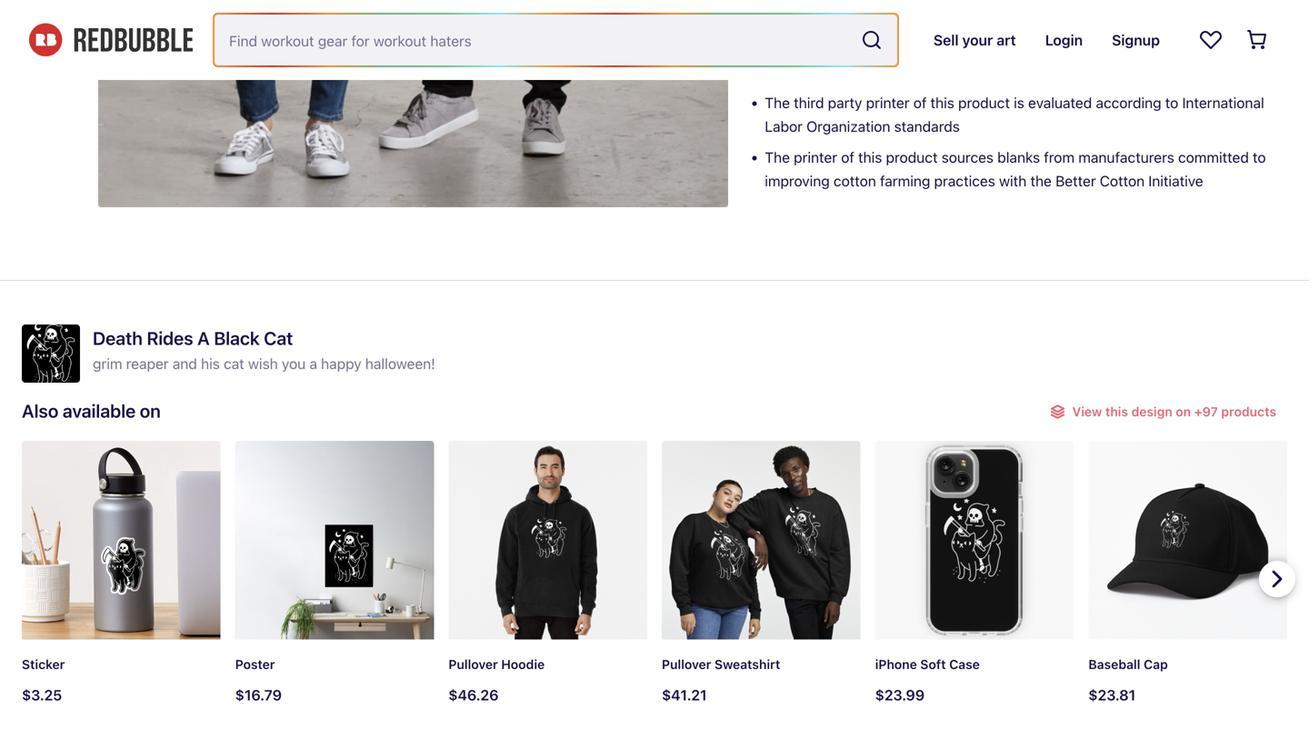 Task type: vqa. For each thing, say whether or not it's contained in the screenshot.
Standard
no



Task type: describe. For each thing, give the bounding box(es) containing it.
preshrunk
[[1156, 0, 1223, 2]]

improving
[[765, 172, 830, 190]]

hoodie
[[501, 657, 545, 672]]

5.3
[[854, 0, 874, 2]]

better
[[1056, 172, 1096, 190]]

iphone soft case
[[875, 657, 980, 672]]

available
[[63, 400, 136, 421]]

party
[[828, 94, 862, 111]]

redbubble logo image
[[29, 23, 193, 57]]

$16.79
[[235, 686, 282, 704]]

durability
[[1029, 63, 1090, 80]]

needle
[[818, 63, 863, 80]]

you
[[282, 355, 306, 372]]

product inside the printer of this product sources blanks from manufacturers committed to improving cotton farming practices with the better cotton initiative
[[886, 149, 938, 166]]

item preview, iphone soft case designed and sold by obinsun. image
[[875, 441, 1074, 640]]

2 horizontal spatial is
[[1147, 9, 1158, 26]]

denim
[[1049, 9, 1089, 26]]

of inside the printer of this product sources blanks from manufacturers committed to improving cotton farming practices with the better cotton initiative
[[841, 149, 855, 166]]

poster
[[235, 657, 275, 672]]

baseball cap
[[1089, 657, 1168, 672]]

colors
[[1046, 0, 1086, 2]]

initiative
[[1149, 172, 1203, 190]]

100%
[[1115, 0, 1152, 2]]

from
[[1044, 149, 1075, 166]]

rides
[[147, 327, 193, 349]]

the for the printer of this product sources blanks from manufacturers committed to improving cotton farming practices with the better cotton initiative
[[765, 149, 790, 166]]

pullover hoodie
[[449, 657, 545, 672]]

wish
[[248, 355, 278, 372]]

case
[[949, 657, 980, 672]]

/
[[898, 0, 902, 2]]

a
[[197, 327, 210, 349]]

double-needle hems and neck band for durability
[[765, 63, 1090, 80]]

soft
[[920, 657, 946, 672]]

for
[[1007, 63, 1025, 80]]

artwork thumbnail, death rides a black cat by obinsun image
[[22, 325, 80, 383]]

and inside death rides a black cat grim reaper and his cat wish you a happy halloween!
[[173, 355, 197, 372]]

gsm
[[934, 0, 962, 2]]

practices
[[934, 172, 995, 190]]

his
[[201, 355, 220, 372]]

oz
[[878, 0, 894, 2]]

polyester
[[765, 32, 826, 50]]

90%
[[867, 9, 898, 26]]

manufacturers
[[1079, 149, 1175, 166]]

0 horizontal spatial is
[[852, 9, 863, 26]]

evaluated
[[1028, 94, 1092, 111]]

hems
[[866, 63, 902, 80]]

double-
[[765, 63, 818, 80]]

cotton
[[834, 172, 876, 190]]

$46.26
[[449, 686, 499, 704]]

reaper
[[126, 355, 169, 372]]

iphone
[[875, 657, 917, 672]]

item preview, poster designed and sold by obinsun. image
[[235, 441, 434, 640]]

$23.81
[[1089, 686, 1136, 704]]

cotton/
[[1196, 9, 1243, 26]]

1 50% from the left
[[1162, 9, 1193, 26]]

pullover sweatshirt
[[662, 657, 780, 672]]

item preview, sticker designed and sold by obinsun. image
[[22, 441, 221, 640]]

committed
[[1178, 149, 1249, 166]]

pullover for $46.26
[[449, 657, 498, 672]]

2 heather from the left
[[1093, 9, 1143, 26]]

also
[[22, 400, 58, 421]]

printer inside the printer of this product sources blanks from manufacturers committed to improving cotton farming practices with the better cotton initiative
[[794, 149, 837, 166]]

blanks
[[998, 149, 1040, 166]]

item preview, pullover hoodie designed and sold by obinsun. image
[[449, 441, 647, 640]]



Task type: locate. For each thing, give the bounding box(es) containing it.
black
[[214, 327, 260, 349]]

$41.21
[[662, 686, 707, 704]]

1 vertical spatial the
[[765, 149, 790, 166]]

cotton,
[[1226, 0, 1273, 2]]

of up cotton
[[841, 149, 855, 166]]

polyester,
[[981, 9, 1045, 26]]

1 horizontal spatial and
[[906, 63, 931, 80]]

to inside the third party printer of this product is evaluated according to international labor organization standards
[[1165, 94, 1179, 111]]

labor
[[765, 118, 803, 135]]

1 vertical spatial product
[[886, 149, 938, 166]]

to for committed
[[1253, 149, 1266, 166]]

this up standards
[[931, 94, 954, 111]]

sweatshirt
[[715, 657, 780, 672]]

180
[[906, 0, 930, 2]]

item preview, baseball cap designed and sold by obinsun. image
[[1089, 441, 1287, 640]]

organization
[[807, 118, 891, 135]]

1 vertical spatial printer
[[794, 149, 837, 166]]

farming
[[880, 172, 930, 190]]

0 horizontal spatial to
[[1165, 94, 1179, 111]]

Search term search field
[[215, 15, 854, 65]]

0 horizontal spatial this
[[858, 149, 882, 166]]

item preview, pullover sweatshirt designed and sold by obinsun. image
[[662, 441, 861, 640]]

band
[[970, 63, 1003, 80]]

heather
[[765, 9, 815, 26], [1093, 9, 1143, 26]]

to
[[1165, 94, 1179, 111], [1253, 149, 1266, 166]]

standards
[[894, 118, 960, 135]]

0 horizontal spatial of
[[841, 149, 855, 166]]

death rides a black cat grim reaper and his cat wish you a happy halloween!
[[93, 327, 435, 372]]

the printer of this product sources blanks from manufacturers committed to improving cotton farming practices with the better cotton initiative
[[765, 149, 1266, 190]]

international
[[1182, 94, 1264, 111]]

1 horizontal spatial 50%
[[1247, 9, 1278, 26]]

0 vertical spatial and
[[906, 63, 931, 80]]

1 horizontal spatial heather
[[1093, 9, 1143, 26]]

the up improving
[[765, 149, 790, 166]]

also available on
[[22, 400, 161, 421]]

with
[[999, 172, 1027, 190]]

$3.25
[[22, 686, 62, 704]]

0 vertical spatial of
[[913, 94, 927, 111]]

the for the third party printer of this product is evaluated according to international labor organization standards
[[765, 94, 790, 111]]

50% down the cotton,
[[1247, 9, 1278, 26]]

according
[[1096, 94, 1162, 111]]

50% down preshrunk at the top right of page
[[1162, 9, 1193, 26]]

1 vertical spatial to
[[1253, 149, 1266, 166]]

1 pullover from the left
[[449, 657, 498, 672]]

grey
[[819, 9, 848, 26]]

and left 'neck' in the right top of the page
[[906, 63, 931, 80]]

and
[[906, 63, 931, 80], [173, 355, 197, 372]]

pullover up $46.26
[[449, 657, 498, 672]]

to for according
[[1165, 94, 1179, 111]]

1 vertical spatial and
[[173, 355, 197, 372]]

1 horizontal spatial printer
[[866, 94, 910, 111]]

is down 100%
[[1147, 9, 1158, 26]]

printer down hems
[[866, 94, 910, 111]]

halloween!
[[365, 355, 435, 372]]

to right according
[[1165, 94, 1179, 111]]

is down 5.3
[[852, 9, 863, 26]]

cotton/10%
[[901, 9, 977, 26]]

1 horizontal spatial pullover
[[662, 657, 711, 672]]

0 vertical spatial product
[[958, 94, 1010, 111]]

this up cotton
[[858, 149, 882, 166]]

to right committed
[[1253, 149, 1266, 166]]

0 vertical spatial printer
[[866, 94, 910, 111]]

0 vertical spatial the
[[765, 94, 790, 111]]

heather down heavyweight on the top of page
[[765, 9, 815, 26]]

2 the from the top
[[765, 149, 790, 166]]

cotton
[[1100, 172, 1145, 190]]

the inside the third party printer of this product is evaluated according to international labor organization standards
[[765, 94, 790, 111]]

this
[[931, 94, 954, 111], [858, 149, 882, 166]]

printer up improving
[[794, 149, 837, 166]]

$23.99
[[875, 686, 925, 704]]

the third party printer of this product is evaluated according to international labor organization standards
[[765, 94, 1264, 135]]

1 horizontal spatial of
[[913, 94, 927, 111]]

0 horizontal spatial pullover
[[449, 657, 498, 672]]

heather down 100%
[[1093, 9, 1143, 26]]

pullover up $41.21
[[662, 657, 711, 672]]

printer
[[866, 94, 910, 111], [794, 149, 837, 166]]

heavyweight
[[765, 0, 850, 2]]

is inside the third party printer of this product is evaluated according to international labor organization standards
[[1014, 94, 1025, 111]]

cap
[[1144, 657, 1168, 672]]

printer inside the third party printer of this product is evaluated according to international labor organization standards
[[866, 94, 910, 111]]

are
[[1090, 0, 1111, 2]]

1 vertical spatial this
[[858, 149, 882, 166]]

heavyweight 5.3 oz / 180 gsm fabric, solid colors are 100% preshrunk cotton, heather grey is 90% cotton/10% polyester, denim heather is 50% cotton/ 50% polyester
[[765, 0, 1278, 50]]

this inside the third party printer of this product is evaluated according to international labor organization standards
[[931, 94, 954, 111]]

product up farming
[[886, 149, 938, 166]]

cat
[[224, 355, 244, 372]]

1 vertical spatial of
[[841, 149, 855, 166]]

50%
[[1162, 9, 1193, 26], [1247, 9, 1278, 26]]

to inside the printer of this product sources blanks from manufacturers committed to improving cotton farming practices with the better cotton initiative
[[1253, 149, 1266, 166]]

is down for
[[1014, 94, 1025, 111]]

solid
[[1011, 0, 1042, 2]]

0 vertical spatial to
[[1165, 94, 1179, 111]]

happy
[[321, 355, 362, 372]]

the
[[765, 94, 790, 111], [765, 149, 790, 166]]

0 vertical spatial this
[[931, 94, 954, 111]]

1 horizontal spatial product
[[958, 94, 1010, 111]]

0 horizontal spatial printer
[[794, 149, 837, 166]]

of inside the third party printer of this product is evaluated according to international labor organization standards
[[913, 94, 927, 111]]

0 horizontal spatial and
[[173, 355, 197, 372]]

product inside the third party printer of this product is evaluated according to international labor organization standards
[[958, 94, 1010, 111]]

the inside the printer of this product sources blanks from manufacturers committed to improving cotton farming practices with the better cotton initiative
[[765, 149, 790, 166]]

of up standards
[[913, 94, 927, 111]]

0 horizontal spatial product
[[886, 149, 938, 166]]

and left his
[[173, 355, 197, 372]]

1 horizontal spatial is
[[1014, 94, 1025, 111]]

the up labor
[[765, 94, 790, 111]]

this inside the printer of this product sources blanks from manufacturers committed to improving cotton farming practices with the better cotton initiative
[[858, 149, 882, 166]]

0 horizontal spatial 50%
[[1162, 9, 1193, 26]]

baseball
[[1089, 657, 1141, 672]]

pullover
[[449, 657, 498, 672], [662, 657, 711, 672]]

grim
[[93, 355, 122, 372]]

2 50% from the left
[[1247, 9, 1278, 26]]

pullover for $41.21
[[662, 657, 711, 672]]

product
[[958, 94, 1010, 111], [886, 149, 938, 166]]

sticker
[[22, 657, 65, 672]]

the
[[1031, 172, 1052, 190]]

1 horizontal spatial to
[[1253, 149, 1266, 166]]

1 the from the top
[[765, 94, 790, 111]]

a
[[309, 355, 317, 372]]

sources
[[942, 149, 994, 166]]

on
[[140, 400, 161, 421]]

cat
[[264, 327, 293, 349]]

product down band
[[958, 94, 1010, 111]]

fabric,
[[966, 0, 1007, 2]]

is
[[852, 9, 863, 26], [1147, 9, 1158, 26], [1014, 94, 1025, 111]]

None field
[[215, 15, 897, 65]]

death
[[93, 327, 143, 349]]

1 heather from the left
[[765, 9, 815, 26]]

neck
[[935, 63, 966, 80]]

2 pullover from the left
[[662, 657, 711, 672]]

1 horizontal spatial this
[[931, 94, 954, 111]]

third
[[794, 94, 824, 111]]

of
[[913, 94, 927, 111], [841, 149, 855, 166]]

0 horizontal spatial heather
[[765, 9, 815, 26]]



